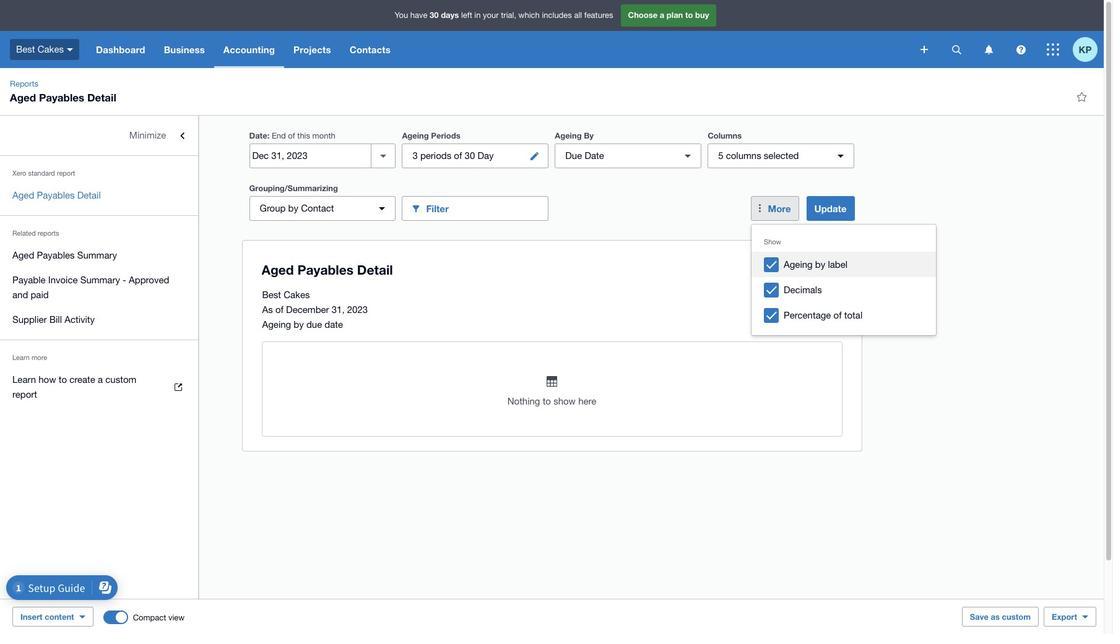 Task type: describe. For each thing, give the bounding box(es) containing it.
payables inside the reports aged payables detail
[[39, 91, 84, 104]]

includes
[[542, 11, 572, 20]]

3 periods of 30 day button
[[402, 144, 549, 168]]

nothing to show here
[[508, 396, 596, 407]]

as
[[262, 305, 273, 315]]

compact view
[[133, 613, 185, 623]]

detail inside the aged payables detail link
[[77, 190, 101, 201]]

of inside date : end of this month
[[288, 131, 295, 141]]

projects
[[294, 44, 331, 55]]

insert content button
[[12, 607, 93, 627]]

list of convenience dates image
[[371, 144, 396, 168]]

31,
[[332, 305, 345, 315]]

ageing periods
[[402, 131, 461, 141]]

summary for payables
[[77, 250, 117, 261]]

plan
[[667, 10, 683, 20]]

nothing
[[508, 396, 540, 407]]

activity
[[64, 315, 95, 325]]

decimals button
[[752, 277, 936, 303]]

aged for aged payables detail
[[12, 190, 34, 201]]

this
[[297, 131, 310, 141]]

aged payables summary
[[12, 250, 117, 261]]

0 horizontal spatial date
[[249, 131, 267, 141]]

and
[[12, 290, 28, 300]]

1 horizontal spatial svg image
[[952, 45, 961, 54]]

learn more
[[12, 354, 47, 362]]

trial,
[[501, 11, 516, 20]]

best for best cakes as of december 31, 2023 ageing by due date
[[262, 290, 281, 300]]

filter
[[426, 203, 449, 214]]

choose a plan to buy
[[628, 10, 709, 20]]

choose
[[628, 10, 658, 20]]

payable invoice summary - approved and paid link
[[0, 268, 198, 308]]

all
[[574, 11, 582, 20]]

by inside best cakes as of december 31, 2023 ageing by due date
[[294, 319, 304, 330]]

reports
[[38, 230, 59, 237]]

you
[[395, 11, 408, 20]]

learn how to create a custom report
[[12, 375, 136, 400]]

accounting button
[[214, 31, 284, 68]]

filter button
[[402, 196, 549, 221]]

payable invoice summary - approved and paid
[[12, 275, 169, 300]]

reports aged payables detail
[[10, 79, 116, 104]]

content
[[45, 612, 74, 622]]

contacts button
[[340, 31, 400, 68]]

payables for detail
[[37, 190, 75, 201]]

by for ageing
[[815, 259, 826, 270]]

reports
[[10, 79, 38, 89]]

dashboard
[[96, 44, 145, 55]]

bill
[[49, 315, 62, 325]]

save
[[970, 612, 989, 622]]

due
[[565, 150, 582, 161]]

percentage of total button
[[752, 303, 936, 328]]

label
[[828, 259, 848, 270]]

payables for summary
[[37, 250, 75, 261]]

ageing by label
[[784, 259, 848, 270]]

learn for learn more
[[12, 354, 30, 362]]

3 periods of 30 day
[[413, 150, 494, 161]]

minimize button
[[0, 123, 198, 148]]

due date button
[[555, 144, 702, 168]]

a inside learn how to create a custom report
[[98, 375, 103, 385]]

learn for learn how to create a custom report
[[12, 375, 36, 385]]

as
[[991, 612, 1000, 622]]

Select end date field
[[250, 144, 371, 168]]

export button
[[1044, 607, 1097, 627]]

:
[[267, 131, 270, 141]]

accounting
[[223, 44, 275, 55]]

supplier bill activity link
[[0, 308, 198, 332]]

list box containing ageing by label
[[752, 225, 936, 336]]

1 horizontal spatial a
[[660, 10, 665, 20]]

learn how to create a custom report link
[[0, 368, 198, 407]]

by
[[584, 131, 594, 141]]

ageing for ageing periods
[[402, 131, 429, 141]]

month
[[312, 131, 335, 141]]

2023
[[347, 305, 368, 315]]

update
[[815, 203, 847, 214]]

2 vertical spatial to
[[543, 396, 551, 407]]

show
[[554, 396, 576, 407]]

business
[[164, 44, 205, 55]]

svg image inside best cakes popup button
[[67, 48, 73, 51]]

related
[[12, 230, 36, 237]]

create
[[69, 375, 95, 385]]

more
[[32, 354, 47, 362]]

end
[[272, 131, 286, 141]]

contact
[[301, 203, 334, 214]]

percentage
[[784, 310, 831, 321]]

1 horizontal spatial svg image
[[1016, 45, 1026, 54]]

day
[[478, 150, 494, 161]]

1 horizontal spatial report
[[57, 170, 75, 177]]

banner containing kp
[[0, 0, 1104, 68]]

report inside learn how to create a custom report
[[12, 389, 37, 400]]

buy
[[695, 10, 709, 20]]

dashboard link
[[87, 31, 155, 68]]

Report title field
[[259, 256, 837, 285]]

insert content
[[20, 612, 74, 622]]

of right periods
[[454, 150, 462, 161]]

best cakes
[[16, 44, 64, 54]]

ageing for ageing by label
[[784, 259, 813, 270]]

xero standard report
[[12, 170, 75, 177]]

projects button
[[284, 31, 340, 68]]

ageing for ageing by
[[555, 131, 582, 141]]

columns
[[708, 131, 742, 141]]

add to favourites image
[[1069, 84, 1094, 109]]

supplier bill activity
[[12, 315, 95, 325]]



Task type: vqa. For each thing, say whether or not it's contained in the screenshot.
rightmost a
yes



Task type: locate. For each thing, give the bounding box(es) containing it.
group
[[260, 203, 286, 214]]

cakes inside popup button
[[38, 44, 64, 54]]

aged down reports "link"
[[10, 91, 36, 104]]

here
[[578, 396, 596, 407]]

summary left -
[[80, 275, 120, 285]]

0 horizontal spatial custom
[[105, 375, 136, 385]]

1 horizontal spatial date
[[585, 150, 604, 161]]

payables down reports at the left top of the page
[[37, 250, 75, 261]]

1 vertical spatial a
[[98, 375, 103, 385]]

ageing inside button
[[784, 259, 813, 270]]

0 horizontal spatial cakes
[[38, 44, 64, 54]]

learn left more
[[12, 354, 30, 362]]

cakes for best cakes
[[38, 44, 64, 54]]

left
[[461, 11, 472, 20]]

of
[[288, 131, 295, 141], [454, 150, 462, 161], [275, 305, 284, 315], [834, 310, 842, 321]]

list box
[[752, 225, 936, 336]]

compact
[[133, 613, 166, 623]]

report
[[57, 170, 75, 177], [12, 389, 37, 400]]

your
[[483, 11, 499, 20]]

reports link
[[5, 78, 43, 90]]

group by contact button
[[249, 196, 396, 221]]

detail
[[87, 91, 116, 104], [77, 190, 101, 201]]

0 vertical spatial by
[[288, 203, 298, 214]]

show
[[764, 238, 781, 246]]

1 vertical spatial cakes
[[284, 290, 310, 300]]

0 vertical spatial payables
[[39, 91, 84, 104]]

of left this
[[288, 131, 295, 141]]

detail inside the reports aged payables detail
[[87, 91, 116, 104]]

related reports
[[12, 230, 59, 237]]

best inside best cakes as of december 31, 2023 ageing by due date
[[262, 290, 281, 300]]

30 right have
[[430, 10, 439, 20]]

1 horizontal spatial custom
[[1002, 612, 1031, 622]]

summary inside payable invoice summary - approved and paid
[[80, 275, 120, 285]]

ageing by label button
[[752, 252, 936, 277]]

best
[[16, 44, 35, 54], [262, 290, 281, 300]]

of right as
[[275, 305, 284, 315]]

1 horizontal spatial 30
[[465, 150, 475, 161]]

group
[[752, 225, 936, 336]]

2 horizontal spatial svg image
[[985, 45, 993, 54]]

custom
[[105, 375, 136, 385], [1002, 612, 1031, 622]]

to left buy in the right of the page
[[685, 10, 693, 20]]

svg image
[[952, 45, 961, 54], [985, 45, 993, 54], [921, 46, 928, 53]]

2 horizontal spatial svg image
[[1047, 43, 1059, 56]]

insert
[[20, 612, 42, 622]]

2 learn from the top
[[12, 375, 36, 385]]

business button
[[155, 31, 214, 68]]

custom right create
[[105, 375, 136, 385]]

due date
[[565, 150, 604, 161]]

learn inside learn how to create a custom report
[[12, 375, 36, 385]]

a right create
[[98, 375, 103, 385]]

invoice
[[48, 275, 78, 285]]

how
[[39, 375, 56, 385]]

2 vertical spatial payables
[[37, 250, 75, 261]]

1 vertical spatial report
[[12, 389, 37, 400]]

save as custom
[[970, 612, 1031, 622]]

aged down related on the left
[[12, 250, 34, 261]]

report down learn more
[[12, 389, 37, 400]]

1 vertical spatial custom
[[1002, 612, 1031, 622]]

payable
[[12, 275, 46, 285]]

best up reports
[[16, 44, 35, 54]]

ageing by
[[555, 131, 594, 141]]

aged payables summary link
[[0, 243, 198, 268]]

summary
[[77, 250, 117, 261], [80, 275, 120, 285]]

aged payables detail link
[[0, 183, 198, 208]]

you have 30 days left in your trial, which includes all features
[[395, 10, 613, 20]]

a left plan
[[660, 10, 665, 20]]

periods
[[420, 150, 451, 161]]

group containing ageing by label
[[752, 225, 936, 336]]

cakes up december
[[284, 290, 310, 300]]

summary inside aged payables summary link
[[77, 250, 117, 261]]

update button
[[807, 196, 855, 221]]

custom right as
[[1002, 612, 1031, 622]]

date left the end
[[249, 131, 267, 141]]

0 vertical spatial best
[[16, 44, 35, 54]]

2 vertical spatial aged
[[12, 250, 34, 261]]

0 horizontal spatial 30
[[430, 10, 439, 20]]

custom inside learn how to create a custom report
[[105, 375, 136, 385]]

aged inside the reports aged payables detail
[[10, 91, 36, 104]]

1 horizontal spatial best
[[262, 290, 281, 300]]

1 vertical spatial summary
[[80, 275, 120, 285]]

supplier
[[12, 315, 47, 325]]

aged payables detail
[[12, 190, 101, 201]]

date : end of this month
[[249, 131, 335, 141]]

0 vertical spatial custom
[[105, 375, 136, 385]]

cakes up reports
[[38, 44, 64, 54]]

kp
[[1079, 44, 1092, 55]]

percentage of total
[[784, 310, 863, 321]]

days
[[441, 10, 459, 20]]

0 vertical spatial report
[[57, 170, 75, 177]]

ageing up 3
[[402, 131, 429, 141]]

date right the due
[[585, 150, 604, 161]]

0 horizontal spatial to
[[59, 375, 67, 385]]

0 vertical spatial detail
[[87, 91, 116, 104]]

0 vertical spatial learn
[[12, 354, 30, 362]]

1 vertical spatial date
[[585, 150, 604, 161]]

payables down the xero standard report
[[37, 190, 75, 201]]

1 learn from the top
[[12, 354, 30, 362]]

to left show
[[543, 396, 551, 407]]

0 vertical spatial date
[[249, 131, 267, 141]]

2 vertical spatial by
[[294, 319, 304, 330]]

1 horizontal spatial to
[[543, 396, 551, 407]]

0 vertical spatial aged
[[10, 91, 36, 104]]

learn
[[12, 354, 30, 362], [12, 375, 36, 385]]

by inside 'group by contact' popup button
[[288, 203, 298, 214]]

best up as
[[262, 290, 281, 300]]

view
[[168, 613, 185, 623]]

paid
[[31, 290, 49, 300]]

grouping/summarizing
[[249, 183, 338, 193]]

1 vertical spatial by
[[815, 259, 826, 270]]

ageing up the decimals
[[784, 259, 813, 270]]

features
[[584, 11, 613, 20]]

to right how
[[59, 375, 67, 385]]

custom inside save as custom button
[[1002, 612, 1031, 622]]

2 horizontal spatial to
[[685, 10, 693, 20]]

1 vertical spatial best
[[262, 290, 281, 300]]

1 vertical spatial detail
[[77, 190, 101, 201]]

selected
[[764, 150, 799, 161]]

of inside best cakes as of december 31, 2023 ageing by due date
[[275, 305, 284, 315]]

payables down reports "link"
[[39, 91, 84, 104]]

which
[[519, 11, 540, 20]]

ageing down as
[[262, 319, 291, 330]]

30 inside button
[[465, 150, 475, 161]]

periods
[[431, 131, 461, 141]]

-
[[123, 275, 126, 285]]

1 vertical spatial learn
[[12, 375, 36, 385]]

contacts
[[350, 44, 391, 55]]

best cakes button
[[0, 31, 87, 68]]

of left total at the right
[[834, 310, 842, 321]]

by for group
[[288, 203, 298, 214]]

ageing left the by
[[555, 131, 582, 141]]

ageing inside best cakes as of december 31, 2023 ageing by due date
[[262, 319, 291, 330]]

minimize
[[129, 130, 166, 141]]

30 left the day
[[465, 150, 475, 161]]

by inside the ageing by label button
[[815, 259, 826, 270]]

total
[[844, 310, 863, 321]]

1 horizontal spatial cakes
[[284, 290, 310, 300]]

0 horizontal spatial best
[[16, 44, 35, 54]]

best inside popup button
[[16, 44, 35, 54]]

of inside list box
[[834, 310, 842, 321]]

by down the grouping/summarizing
[[288, 203, 298, 214]]

0 vertical spatial to
[[685, 10, 693, 20]]

standard
[[28, 170, 55, 177]]

report up aged payables detail
[[57, 170, 75, 177]]

0 vertical spatial 30
[[430, 10, 439, 20]]

a
[[660, 10, 665, 20], [98, 375, 103, 385]]

to inside learn how to create a custom report
[[59, 375, 67, 385]]

save as custom button
[[962, 607, 1039, 627]]

banner
[[0, 0, 1104, 68]]

decimals
[[784, 285, 822, 295]]

export
[[1052, 612, 1077, 622]]

summary for invoice
[[80, 275, 120, 285]]

0 vertical spatial cakes
[[38, 44, 64, 54]]

more
[[768, 203, 791, 214]]

svg image
[[1047, 43, 1059, 56], [1016, 45, 1026, 54], [67, 48, 73, 51]]

by left label on the top right of the page
[[815, 259, 826, 270]]

best for best cakes
[[16, 44, 35, 54]]

0 horizontal spatial svg image
[[921, 46, 928, 53]]

summary up 'payable invoice summary - approved and paid' link
[[77, 250, 117, 261]]

1 vertical spatial 30
[[465, 150, 475, 161]]

aged down xero
[[12, 190, 34, 201]]

0 vertical spatial a
[[660, 10, 665, 20]]

aged for aged payables summary
[[12, 250, 34, 261]]

1 vertical spatial payables
[[37, 190, 75, 201]]

1 vertical spatial to
[[59, 375, 67, 385]]

in
[[474, 11, 481, 20]]

best cakes as of december 31, 2023 ageing by due date
[[262, 290, 368, 330]]

0 vertical spatial summary
[[77, 250, 117, 261]]

have
[[410, 11, 428, 20]]

0 horizontal spatial report
[[12, 389, 37, 400]]

date
[[249, 131, 267, 141], [585, 150, 604, 161]]

xero
[[12, 170, 26, 177]]

0 horizontal spatial svg image
[[67, 48, 73, 51]]

date
[[325, 319, 343, 330]]

december
[[286, 305, 329, 315]]

3
[[413, 150, 418, 161]]

date inside popup button
[[585, 150, 604, 161]]

by
[[288, 203, 298, 214], [815, 259, 826, 270], [294, 319, 304, 330]]

0 horizontal spatial a
[[98, 375, 103, 385]]

more button
[[751, 196, 799, 221]]

5 columns selected
[[718, 150, 799, 161]]

learn down learn more
[[12, 375, 36, 385]]

cakes
[[38, 44, 64, 54], [284, 290, 310, 300]]

cakes inside best cakes as of december 31, 2023 ageing by due date
[[284, 290, 310, 300]]

1 vertical spatial aged
[[12, 190, 34, 201]]

cakes for best cakes as of december 31, 2023 ageing by due date
[[284, 290, 310, 300]]

aged
[[10, 91, 36, 104], [12, 190, 34, 201], [12, 250, 34, 261]]

ageing
[[402, 131, 429, 141], [555, 131, 582, 141], [784, 259, 813, 270], [262, 319, 291, 330]]

by left due on the left of the page
[[294, 319, 304, 330]]

to
[[685, 10, 693, 20], [59, 375, 67, 385], [543, 396, 551, 407]]



